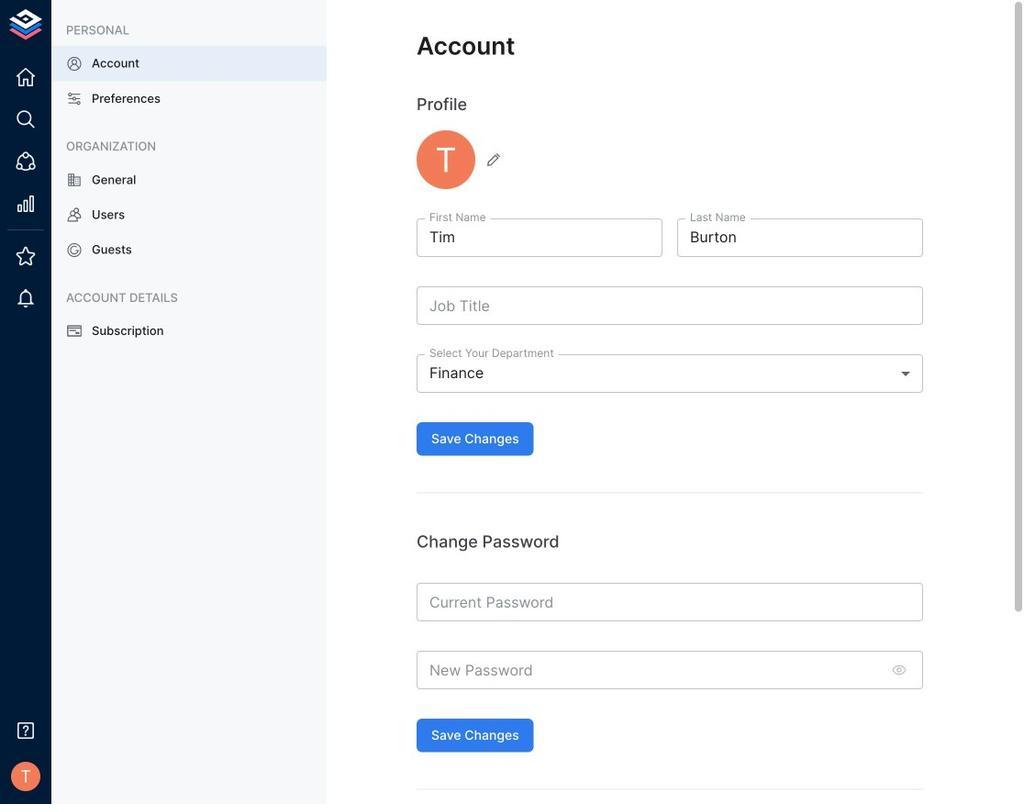 Task type: vqa. For each thing, say whether or not it's contained in the screenshot.
John text field
yes



Task type: describe. For each thing, give the bounding box(es) containing it.
John text field
[[417, 219, 663, 257]]

1 password password field from the top
[[417, 583, 924, 621]]

Doe text field
[[678, 219, 924, 257]]

2 password password field from the top
[[417, 651, 881, 689]]



Task type: locate. For each thing, give the bounding box(es) containing it.
CEO text field
[[417, 287, 924, 325]]

Password password field
[[417, 583, 924, 621], [417, 651, 881, 689]]

0 vertical spatial password password field
[[417, 583, 924, 621]]

1 vertical spatial password password field
[[417, 651, 881, 689]]



